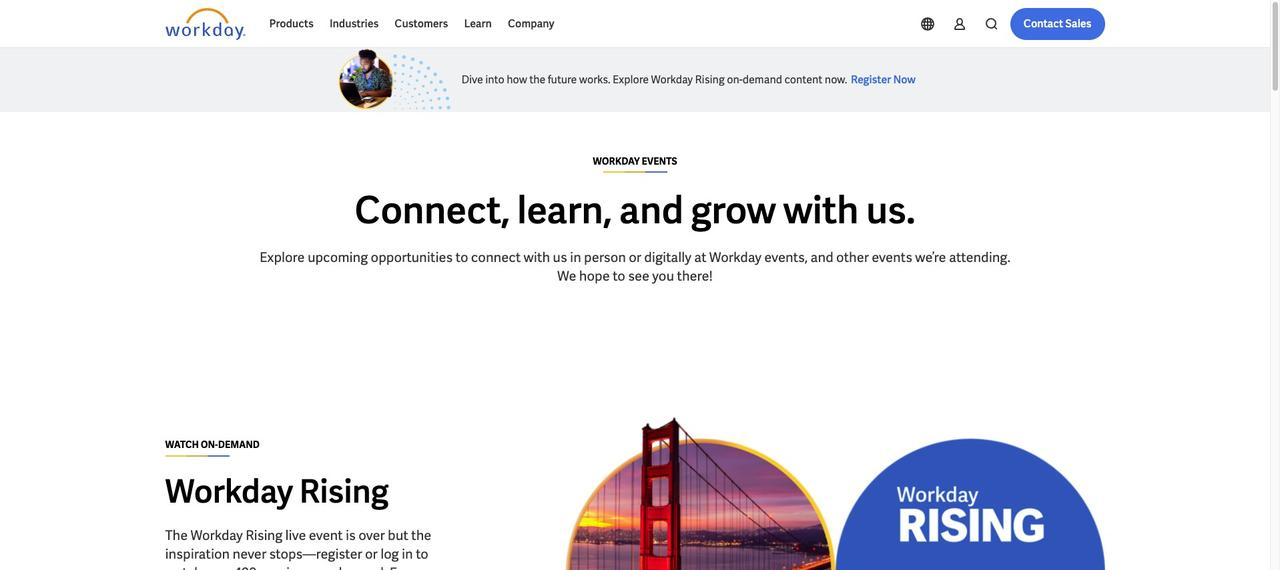 Task type: describe. For each thing, give the bounding box(es) containing it.
other
[[837, 249, 869, 266]]

to inside the workday rising live event is over but the inspiration never stops—register or log in to watch over 400 sessions on-demand. fr
[[416, 546, 429, 564]]

on-
[[201, 440, 218, 452]]

how
[[507, 73, 527, 87]]

customers button
[[387, 8, 456, 40]]

contact
[[1024, 17, 1064, 31]]

demand
[[218, 440, 260, 452]]

learn,
[[517, 186, 612, 235]]

and inside explore upcoming opportunities to connect with us in person or digitally at workday events, and other events we're attending. we hope to see you there!
[[811, 249, 834, 266]]

there!
[[677, 268, 713, 285]]

us.
[[866, 186, 916, 235]]

0 vertical spatial over
[[359, 528, 385, 545]]

event
[[309, 528, 343, 545]]

you
[[653, 268, 674, 285]]

grow
[[691, 186, 776, 235]]

products
[[269, 17, 314, 31]]

with inside explore upcoming opportunities to connect with us in person or digitally at workday events, and other events we're attending. we hope to see you there!
[[524, 249, 550, 266]]

stops—register
[[269, 546, 362, 564]]

sessions
[[259, 565, 312, 571]]

the inside the workday rising live event is over but the inspiration never stops—register or log in to watch over 400 sessions on-demand. fr
[[411, 528, 432, 545]]

connect, learn, and grow with us.
[[355, 186, 916, 235]]

we
[[558, 268, 577, 285]]

events
[[872, 249, 913, 266]]

explore upcoming opportunities to connect with us in person or digitally at workday events, and other events we're attending. we hope to see you there!
[[260, 249, 1011, 285]]

'' image
[[338, 48, 451, 112]]

or inside the workday rising live event is over but the inspiration never stops—register or log in to watch over 400 sessions on-demand. fr
[[365, 546, 378, 564]]

the workday rising live event is over but the inspiration never stops—register or log in to watch over 400 sessions on-demand. fr
[[165, 528, 462, 571]]

contact sales link
[[1011, 8, 1105, 40]]

workday events
[[593, 156, 678, 168]]

2 horizontal spatial to
[[613, 268, 626, 285]]

learn button
[[456, 8, 500, 40]]

0 vertical spatial on-
[[727, 73, 743, 87]]

us
[[553, 249, 567, 266]]

in inside the workday rising live event is over but the inspiration never stops—register or log in to watch over 400 sessions on-demand. fr
[[402, 546, 413, 564]]

go to the homepage image
[[165, 8, 245, 40]]

register now link
[[847, 71, 920, 88]]

1 vertical spatial over
[[205, 565, 231, 571]]

1 vertical spatial rising
[[299, 472, 389, 513]]

but
[[388, 528, 408, 545]]

or inside explore upcoming opportunities to connect with us in person or digitally at workday events, and other events we're attending. we hope to see you there!
[[629, 249, 642, 266]]

company
[[508, 17, 554, 31]]

into
[[486, 73, 505, 87]]

now
[[894, 73, 916, 87]]

customers
[[395, 17, 448, 31]]

learn
[[464, 17, 492, 31]]

industries
[[330, 17, 379, 31]]

attending.
[[949, 249, 1011, 266]]

see
[[628, 268, 650, 285]]

workday rising
[[165, 472, 389, 513]]

2 horizontal spatial rising
[[695, 73, 725, 87]]



Task type: vqa. For each thing, say whether or not it's contained in the screenshot.
attending.
yes



Task type: locate. For each thing, give the bounding box(es) containing it.
events
[[642, 156, 678, 168]]

0 horizontal spatial over
[[205, 565, 231, 571]]

log
[[381, 546, 399, 564]]

or
[[629, 249, 642, 266], [365, 546, 378, 564]]

1 horizontal spatial on-
[[727, 73, 743, 87]]

0 vertical spatial to
[[456, 249, 468, 266]]

over
[[359, 528, 385, 545], [205, 565, 231, 571]]

0 vertical spatial explore
[[613, 73, 649, 87]]

we're
[[916, 249, 946, 266]]

the
[[530, 73, 546, 87], [411, 528, 432, 545]]

0 horizontal spatial the
[[411, 528, 432, 545]]

upcoming
[[308, 249, 368, 266]]

to left 'connect' at the top left of the page
[[456, 249, 468, 266]]

the right but
[[411, 528, 432, 545]]

in right us
[[570, 249, 581, 266]]

1 horizontal spatial to
[[456, 249, 468, 266]]

watch
[[165, 565, 202, 571]]

watch on-demand
[[165, 440, 260, 452]]

digitally
[[644, 249, 692, 266]]

on-
[[727, 73, 743, 87], [315, 565, 334, 571]]

live
[[285, 528, 306, 545]]

0 horizontal spatial in
[[402, 546, 413, 564]]

or up see
[[629, 249, 642, 266]]

to left see
[[613, 268, 626, 285]]

1 horizontal spatial with
[[784, 186, 859, 235]]

to right log
[[416, 546, 429, 564]]

0 vertical spatial and
[[619, 186, 684, 235]]

0 vertical spatial in
[[570, 249, 581, 266]]

dive into how the future works. explore workday rising on-demand content now. register now
[[462, 73, 916, 87]]

sales
[[1066, 17, 1092, 31]]

1 vertical spatial explore
[[260, 249, 305, 266]]

1 vertical spatial in
[[402, 546, 413, 564]]

opportunities
[[371, 249, 453, 266]]

to
[[456, 249, 468, 266], [613, 268, 626, 285], [416, 546, 429, 564]]

explore inside explore upcoming opportunities to connect with us in person or digitally at workday events, and other events we're attending. we hope to see you there!
[[260, 249, 305, 266]]

1 horizontal spatial or
[[629, 249, 642, 266]]

rising up never
[[246, 528, 283, 545]]

1 horizontal spatial over
[[359, 528, 385, 545]]

the
[[165, 528, 188, 545]]

the right how at the top of the page
[[530, 73, 546, 87]]

explore left the upcoming
[[260, 249, 305, 266]]

in
[[570, 249, 581, 266], [402, 546, 413, 564]]

events,
[[765, 249, 808, 266]]

products button
[[261, 8, 322, 40]]

company button
[[500, 8, 562, 40]]

0 vertical spatial the
[[530, 73, 546, 87]]

now.
[[825, 73, 848, 87]]

1 vertical spatial and
[[811, 249, 834, 266]]

rising inside the workday rising live event is over but the inspiration never stops—register or log in to watch over 400 sessions on-demand. fr
[[246, 528, 283, 545]]

content
[[785, 73, 823, 87]]

on- inside the workday rising live event is over but the inspiration never stops—register or log in to watch over 400 sessions on-demand. fr
[[315, 565, 334, 571]]

over right the is
[[359, 528, 385, 545]]

0 horizontal spatial and
[[619, 186, 684, 235]]

workday inside the workday rising live event is over but the inspiration never stops—register or log in to watch over 400 sessions on-demand. fr
[[191, 528, 243, 545]]

1 horizontal spatial the
[[530, 73, 546, 87]]

register
[[851, 73, 891, 87]]

0 horizontal spatial on-
[[315, 565, 334, 571]]

0 vertical spatial rising
[[695, 73, 725, 87]]

with up other
[[784, 186, 859, 235]]

in right log
[[402, 546, 413, 564]]

dive
[[462, 73, 483, 87]]

rising
[[695, 73, 725, 87], [299, 472, 389, 513], [246, 528, 283, 545]]

hope
[[579, 268, 610, 285]]

and
[[619, 186, 684, 235], [811, 249, 834, 266]]

1 vertical spatial or
[[365, 546, 378, 564]]

0 horizontal spatial with
[[524, 249, 550, 266]]

workday inside explore upcoming opportunities to connect with us in person or digitally at workday events, and other events we're attending. we hope to see you there!
[[710, 249, 762, 266]]

never
[[233, 546, 267, 564]]

0 horizontal spatial to
[[416, 546, 429, 564]]

and down events
[[619, 186, 684, 235]]

is
[[346, 528, 356, 545]]

connect,
[[355, 186, 510, 235]]

1 vertical spatial with
[[524, 249, 550, 266]]

person
[[584, 249, 626, 266]]

inspiration
[[165, 546, 230, 564]]

1 vertical spatial on-
[[315, 565, 334, 571]]

works.
[[579, 73, 611, 87]]

golden gate bridge in san francisco. image
[[566, 382, 1105, 571]]

explore right works.
[[613, 73, 649, 87]]

and left other
[[811, 249, 834, 266]]

future
[[548, 73, 577, 87]]

demand
[[743, 73, 782, 87]]

watch
[[165, 440, 199, 452]]

1 horizontal spatial explore
[[613, 73, 649, 87]]

in inside explore upcoming opportunities to connect with us in person or digitally at workday events, and other events we're attending. we hope to see you there!
[[570, 249, 581, 266]]

or up the demand.
[[365, 546, 378, 564]]

400
[[234, 565, 257, 571]]

1 vertical spatial the
[[411, 528, 432, 545]]

0 horizontal spatial or
[[365, 546, 378, 564]]

at
[[694, 249, 707, 266]]

with left us
[[524, 249, 550, 266]]

0 vertical spatial with
[[784, 186, 859, 235]]

1 horizontal spatial in
[[570, 249, 581, 266]]

workday
[[651, 73, 693, 87], [593, 156, 640, 168], [710, 249, 762, 266], [165, 472, 293, 513], [191, 528, 243, 545]]

2 vertical spatial rising
[[246, 528, 283, 545]]

rising left demand
[[695, 73, 725, 87]]

rising up the is
[[299, 472, 389, 513]]

demand.
[[334, 565, 387, 571]]

2 vertical spatial to
[[416, 546, 429, 564]]

1 horizontal spatial rising
[[299, 472, 389, 513]]

1 vertical spatial to
[[613, 268, 626, 285]]

0 horizontal spatial rising
[[246, 528, 283, 545]]

0 horizontal spatial explore
[[260, 249, 305, 266]]

over down inspiration
[[205, 565, 231, 571]]

with
[[784, 186, 859, 235], [524, 249, 550, 266]]

1 horizontal spatial and
[[811, 249, 834, 266]]

contact sales
[[1024, 17, 1092, 31]]

industries button
[[322, 8, 387, 40]]

explore
[[613, 73, 649, 87], [260, 249, 305, 266]]

connect
[[471, 249, 521, 266]]

0 vertical spatial or
[[629, 249, 642, 266]]



